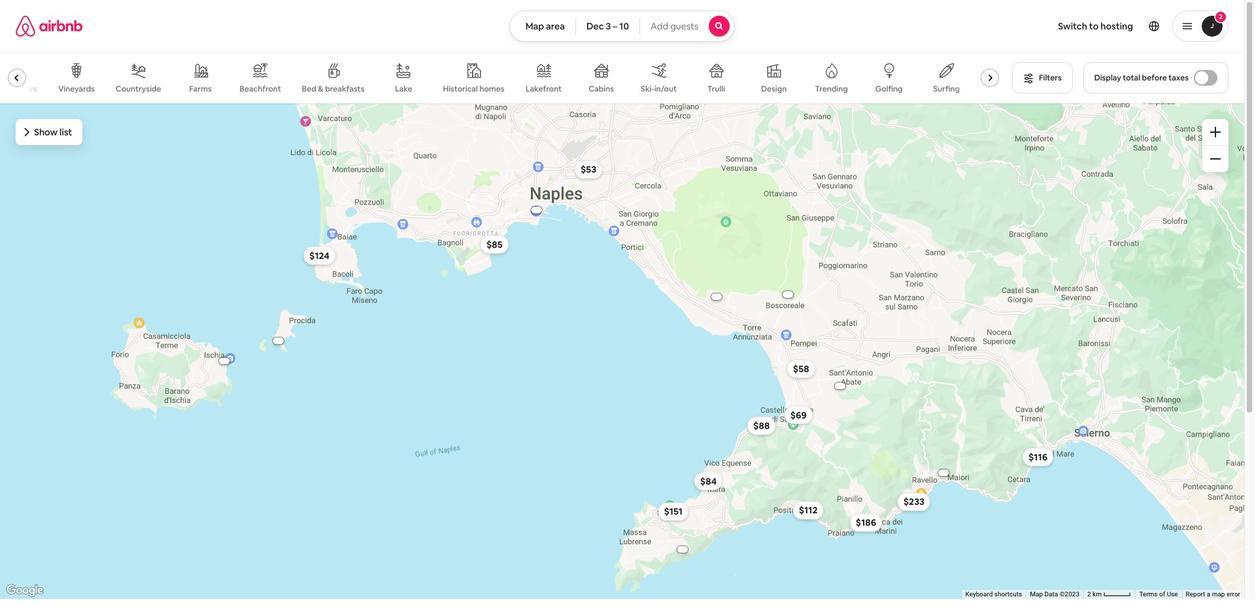 Task type: locate. For each thing, give the bounding box(es) containing it.
None search field
[[509, 10, 736, 42]]

0 vertical spatial map
[[526, 20, 544, 32]]

area
[[546, 20, 565, 32]]

$58 button
[[787, 360, 815, 378]]

show list
[[34, 126, 72, 138]]

historical homes
[[443, 84, 505, 94]]

$88 button
[[748, 417, 776, 435]]

historical
[[443, 84, 478, 94]]

2 inside dropdown button
[[1220, 12, 1223, 21]]

0 horizontal spatial 2
[[1088, 591, 1092, 598]]

dec
[[587, 20, 604, 32]]

$112 button
[[793, 501, 824, 520]]

dec 3 – 10
[[587, 20, 629, 32]]

$69 button
[[785, 406, 813, 424]]

1 vertical spatial map
[[1031, 591, 1044, 598]]

1 horizontal spatial map
[[1031, 591, 1044, 598]]

2 km button
[[1084, 590, 1136, 599]]

2
[[1220, 12, 1223, 21], [1088, 591, 1092, 598]]

trulli
[[708, 84, 726, 94]]

–
[[613, 20, 618, 32]]

map left area
[[526, 20, 544, 32]]

$85
[[486, 239, 503, 251]]

map left data in the right bottom of the page
[[1031, 591, 1044, 598]]

report a map error link
[[1187, 591, 1241, 598]]

terms of use
[[1140, 591, 1179, 598]]

2 inside button
[[1088, 591, 1092, 598]]

1 horizontal spatial 2
[[1220, 12, 1223, 21]]

2 for 2 km
[[1088, 591, 1092, 598]]

beachfront
[[240, 84, 281, 94]]

$116
[[1029, 451, 1048, 463]]

$151
[[664, 506, 683, 518]]

map for map area
[[526, 20, 544, 32]]

switch
[[1059, 20, 1088, 32]]

homes
[[480, 84, 505, 94]]

hosting
[[1101, 20, 1134, 32]]

add guests button
[[640, 10, 736, 42]]

farms
[[189, 84, 212, 94]]

map
[[526, 20, 544, 32], [1031, 591, 1044, 598]]

cabins
[[589, 84, 614, 94]]

0 horizontal spatial map
[[526, 20, 544, 32]]

ski-in/out
[[641, 84, 677, 94]]

$186
[[856, 517, 876, 529]]

group
[[0, 52, 1005, 103]]

breakfasts
[[325, 84, 365, 94]]

0 vertical spatial 2
[[1220, 12, 1223, 21]]

map inside button
[[526, 20, 544, 32]]

data
[[1045, 591, 1059, 598]]

10
[[620, 20, 629, 32]]

total
[[1124, 73, 1141, 83]]

before
[[1143, 73, 1168, 83]]

group containing historical homes
[[0, 52, 1005, 103]]

filters button
[[1013, 62, 1073, 94]]

trending
[[816, 84, 848, 94]]

list
[[60, 126, 72, 138]]

$58
[[793, 363, 809, 375]]

$85 button
[[481, 236, 508, 254]]

of
[[1160, 591, 1166, 598]]

keyboard
[[966, 591, 993, 598]]

$69
[[791, 409, 807, 421]]

report
[[1187, 591, 1206, 598]]

add guests
[[651, 20, 699, 32]]

map
[[1213, 591, 1226, 598]]

error
[[1227, 591, 1241, 598]]

lakefront
[[526, 84, 562, 94]]

guests
[[671, 20, 699, 32]]

$88
[[753, 420, 770, 432]]

show list button
[[16, 119, 83, 145]]

1 vertical spatial 2
[[1088, 591, 1092, 598]]

in/out
[[655, 84, 677, 94]]

google image
[[3, 582, 46, 599]]



Task type: vqa. For each thing, say whether or not it's contained in the screenshot.
Booking
no



Task type: describe. For each thing, give the bounding box(es) containing it.
terms
[[1140, 591, 1158, 598]]

zoom in image
[[1211, 127, 1222, 137]]

switch to hosting
[[1059, 20, 1134, 32]]

google map
showing 35 stays. region
[[0, 103, 1245, 599]]

$233
[[904, 496, 925, 508]]

$84 button
[[694, 472, 723, 491]]

report a map error
[[1187, 591, 1241, 598]]

$186 button
[[850, 514, 882, 532]]

filters
[[1040, 73, 1062, 83]]

map area button
[[509, 10, 576, 42]]

2 km
[[1088, 591, 1104, 598]]

2 for 2
[[1220, 12, 1223, 21]]

use
[[1168, 591, 1179, 598]]

lake
[[395, 84, 413, 94]]

$151 button
[[658, 503, 689, 521]]

display
[[1095, 73, 1122, 83]]

add
[[651, 20, 669, 32]]

keyboard shortcuts
[[966, 591, 1023, 598]]

a
[[1208, 591, 1211, 598]]

$124 button
[[303, 247, 335, 265]]

none search field containing map area
[[509, 10, 736, 42]]

surfing
[[934, 84, 960, 94]]

vineyards
[[58, 84, 95, 94]]

keyboard shortcuts button
[[966, 590, 1023, 599]]

3
[[606, 20, 611, 32]]

terms of use link
[[1140, 591, 1179, 598]]

display total before taxes
[[1095, 73, 1189, 83]]

switch to hosting link
[[1051, 12, 1142, 40]]

to
[[1090, 20, 1099, 32]]

bed
[[302, 84, 317, 94]]

design
[[762, 84, 787, 94]]

dec 3 – 10 button
[[576, 10, 641, 42]]

2 button
[[1173, 10, 1229, 42]]

zoom out image
[[1211, 154, 1222, 164]]

$112
[[799, 505, 818, 517]]

map for map data ©2023
[[1031, 591, 1044, 598]]

©2023
[[1060, 591, 1080, 598]]

taxes
[[1169, 73, 1189, 83]]

$53
[[581, 164, 597, 176]]

map area
[[526, 20, 565, 32]]

golfing
[[876, 84, 903, 94]]

$124
[[309, 250, 329, 262]]

$116 button
[[1023, 448, 1054, 466]]

$84
[[700, 476, 717, 487]]

countryside
[[116, 84, 161, 94]]

show
[[34, 126, 58, 138]]

map data ©2023
[[1031, 591, 1080, 598]]

profile element
[[751, 0, 1229, 52]]

$233 button
[[898, 493, 931, 511]]

ski-
[[641, 84, 655, 94]]

km
[[1093, 591, 1102, 598]]

$53 button
[[575, 161, 602, 179]]

bed & breakfasts
[[302, 84, 365, 94]]

&
[[318, 84, 324, 94]]

shortcuts
[[995, 591, 1023, 598]]



